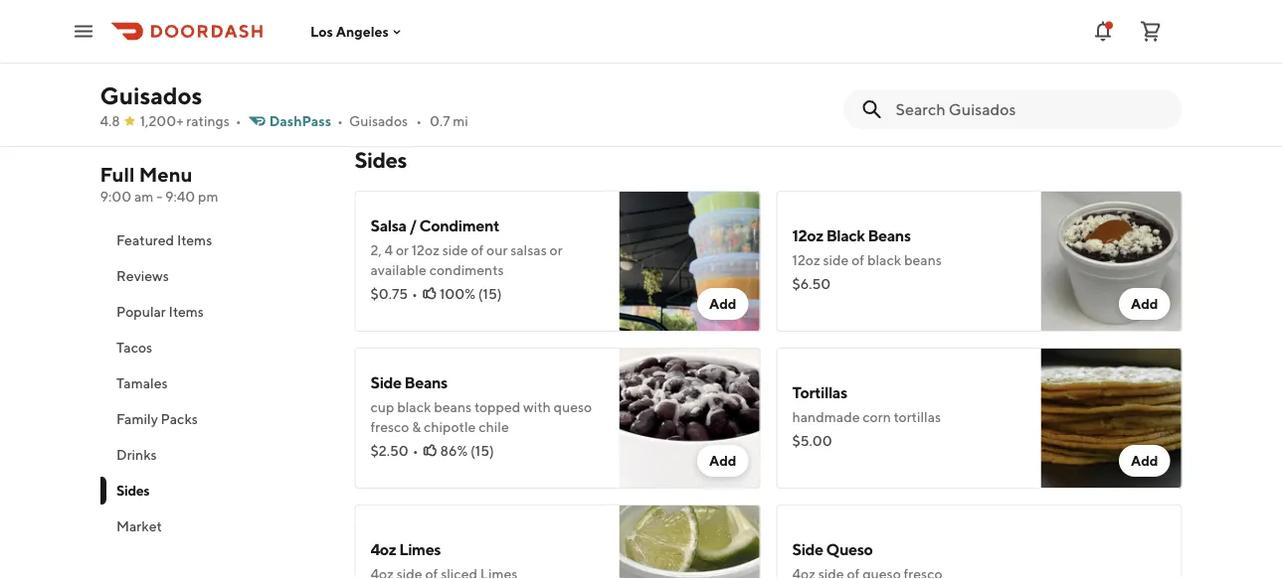 Task type: vqa. For each thing, say whether or not it's contained in the screenshot.
"Zip Code"
no



Task type: describe. For each thing, give the bounding box(es) containing it.
add button for salsa / condiment
[[697, 289, 748, 321]]

water bottle
[[370, 10, 461, 29]]

tortillas
[[894, 410, 941, 426]]

reviews
[[116, 268, 168, 284]]

salsa / condiment 2, 4 or 12oz side of our salsas or available condiments
[[370, 217, 563, 279]]

condiments
[[429, 263, 504, 279]]

popular
[[116, 304, 165, 320]]

available
[[370, 263, 427, 279]]

Item Search search field
[[896, 98, 1166, 120]]

12oz up $6.50
[[792, 253, 820, 269]]

1 or from the left
[[396, 243, 409, 259]]

4oz
[[370, 541, 396, 560]]

$2.75
[[370, 40, 406, 56]]

dashpass
[[269, 113, 331, 129]]

9:00
[[100, 188, 131, 205]]

tortillas
[[792, 384, 847, 403]]

queso
[[826, 541, 873, 560]]

side queso
[[792, 541, 873, 560]]

market button
[[100, 509, 331, 545]]

• right ratings
[[235, 113, 241, 129]]

86% (15)
[[440, 444, 494, 460]]

family packs
[[116, 411, 197, 428]]

condiment
[[419, 217, 499, 236]]

tamales button
[[100, 366, 331, 402]]

tacos button
[[100, 330, 331, 366]]

tortillas handmade corn tortillas $5.00
[[792, 384, 941, 450]]

black
[[826, 227, 865, 246]]

full menu 9:00 am - 9:40 pm
[[100, 163, 218, 205]]

beans inside the 12oz black beans 12oz side of black beans $6.50
[[868, 227, 911, 246]]

12oz inside salsa / condiment 2, 4 or 12oz side of our salsas or available condiments
[[412, 243, 440, 259]]

popular items
[[116, 304, 203, 320]]

featured items button
[[100, 223, 331, 259]]

los angeles button
[[310, 23, 405, 40]]

4oz limes image
[[619, 506, 760, 580]]

salsa
[[370, 217, 406, 236]]

of inside the 12oz black beans 12oz side of black beans $6.50
[[852, 253, 864, 269]]

cup
[[370, 400, 394, 416]]

mi
[[453, 113, 468, 129]]

100%
[[440, 286, 475, 303]]

• for dashpass •
[[337, 113, 343, 129]]

ratings
[[186, 113, 230, 129]]

bottle
[[417, 10, 461, 29]]

packs
[[160, 411, 197, 428]]

-
[[156, 188, 162, 205]]

• for guisados • 0.7 mi
[[416, 113, 422, 129]]

add button for tortillas
[[1119, 446, 1170, 478]]

12oz left "black"
[[792, 227, 823, 246]]

with
[[523, 400, 551, 416]]

(15) for salsa / condiment
[[478, 286, 502, 303]]

topped
[[474, 400, 520, 416]]

side beans cup black beans topped with queso fresco & chipotle chile
[[370, 374, 592, 436]]

of inside salsa / condiment 2, 4 or 12oz side of our salsas or available condiments
[[471, 243, 484, 259]]

add button for 12oz black beans
[[1119, 289, 1170, 321]]

fresco
[[370, 420, 409, 436]]

items for featured items
[[176, 232, 212, 249]]

$2.50 •
[[370, 444, 418, 460]]

featured items
[[116, 232, 212, 249]]

los angeles
[[310, 23, 389, 40]]

side inside salsa / condiment 2, 4 or 12oz side of our salsas or available condiments
[[442, 243, 468, 259]]

dashpass •
[[269, 113, 343, 129]]

menu
[[139, 163, 193, 186]]



Task type: locate. For each thing, give the bounding box(es) containing it.
0 vertical spatial (15)
[[478, 286, 502, 303]]

4.8
[[100, 113, 120, 129]]

full
[[100, 163, 135, 186]]

• down &
[[412, 444, 418, 460]]

86%
[[440, 444, 468, 460]]

0 horizontal spatial or
[[396, 243, 409, 259]]

0 horizontal spatial sides
[[116, 483, 149, 499]]

0 horizontal spatial black
[[397, 400, 431, 416]]

0 horizontal spatial beans
[[404, 374, 447, 393]]

&
[[412, 420, 421, 436]]

market
[[116, 519, 161, 535]]

1 horizontal spatial sides
[[355, 148, 407, 174]]

sides down guisados • 0.7 mi
[[355, 148, 407, 174]]

of down "black"
[[852, 253, 864, 269]]

1 horizontal spatial or
[[550, 243, 563, 259]]

100% (15)
[[440, 286, 502, 303]]

am
[[134, 188, 154, 205]]

queso
[[554, 400, 592, 416]]

side down "black"
[[823, 253, 849, 269]]

of
[[471, 243, 484, 259], [852, 253, 864, 269]]

or
[[396, 243, 409, 259], [550, 243, 563, 259]]

9:40
[[165, 188, 195, 205]]

tortillas image
[[1041, 349, 1182, 490]]

0 horizontal spatial of
[[471, 243, 484, 259]]

our
[[486, 243, 508, 259]]

1 horizontal spatial guisados
[[349, 113, 408, 129]]

sides
[[355, 148, 407, 174], [116, 483, 149, 499]]

water
[[370, 10, 414, 29]]

side
[[370, 374, 402, 393], [792, 541, 823, 560]]

side
[[442, 243, 468, 259], [823, 253, 849, 269]]

or right 4
[[396, 243, 409, 259]]

chile
[[479, 420, 509, 436]]

family packs button
[[100, 402, 331, 438]]

1,200+ ratings •
[[140, 113, 241, 129]]

of left our
[[471, 243, 484, 259]]

side up condiments
[[442, 243, 468, 259]]

los
[[310, 23, 333, 40]]

1 horizontal spatial of
[[852, 253, 864, 269]]

add button for side beans
[[697, 446, 748, 478]]

0 vertical spatial side
[[370, 374, 402, 393]]

1 horizontal spatial black
[[867, 253, 901, 269]]

1 horizontal spatial side
[[823, 253, 849, 269]]

beans inside side beans cup black beans topped with queso fresco & chipotle chile
[[434, 400, 472, 416]]

open menu image
[[72, 19, 95, 43]]

beans up &
[[404, 374, 447, 393]]

guisados
[[100, 81, 202, 109], [349, 113, 408, 129]]

guisados left 0.7 on the left top of page
[[349, 113, 408, 129]]

family
[[116, 411, 157, 428]]

drinks button
[[100, 438, 331, 473]]

0 vertical spatial guisados
[[100, 81, 202, 109]]

4
[[384, 243, 393, 259]]

(15) for side beans
[[471, 444, 494, 460]]

0 vertical spatial sides
[[355, 148, 407, 174]]

0 horizontal spatial side
[[370, 374, 402, 393]]

guisados • 0.7 mi
[[349, 113, 468, 129]]

side beans image
[[619, 349, 760, 490]]

1 vertical spatial beans
[[434, 400, 472, 416]]

0.7
[[430, 113, 450, 129]]

popular items button
[[100, 294, 331, 330]]

(15)
[[478, 286, 502, 303], [471, 444, 494, 460]]

items right popular
[[168, 304, 203, 320]]

12oz black beans image
[[1041, 191, 1182, 333]]

pm
[[198, 188, 218, 205]]

$0.75 •
[[370, 286, 418, 303]]

tacos
[[116, 340, 152, 356]]

• right $0.75
[[412, 286, 418, 303]]

1 vertical spatial side
[[792, 541, 823, 560]]

• for $2.50 •
[[412, 444, 418, 460]]

add button
[[697, 289, 748, 321], [1119, 289, 1170, 321], [697, 446, 748, 478], [1119, 446, 1170, 478]]

side up the cup
[[370, 374, 402, 393]]

1 vertical spatial black
[[397, 400, 431, 416]]

side for side queso
[[792, 541, 823, 560]]

notification bell image
[[1091, 19, 1115, 43]]

featured
[[116, 232, 174, 249]]

add for side beans
[[709, 454, 737, 470]]

(15) down chile
[[471, 444, 494, 460]]

•
[[235, 113, 241, 129], [337, 113, 343, 129], [416, 113, 422, 129], [412, 286, 418, 303], [412, 444, 418, 460]]

$5.00
[[792, 434, 832, 450]]

add for salsa / condiment
[[709, 296, 737, 313]]

salsas
[[510, 243, 547, 259]]

black inside side beans cup black beans topped with queso fresco & chipotle chile
[[397, 400, 431, 416]]

0 horizontal spatial guisados
[[100, 81, 202, 109]]

beans
[[904, 253, 942, 269], [434, 400, 472, 416]]

chipotle
[[424, 420, 476, 436]]

1 vertical spatial sides
[[116, 483, 149, 499]]

0 vertical spatial beans
[[868, 227, 911, 246]]

beans right "black"
[[868, 227, 911, 246]]

guisados for guisados
[[100, 81, 202, 109]]

0 vertical spatial black
[[867, 253, 901, 269]]

1 vertical spatial (15)
[[471, 444, 494, 460]]

handmade
[[792, 410, 860, 426]]

guisados for guisados • 0.7 mi
[[349, 113, 408, 129]]

angeles
[[336, 23, 389, 40]]

side inside the 12oz black beans 12oz side of black beans $6.50
[[823, 253, 849, 269]]

12oz black beans 12oz side of black beans $6.50
[[792, 227, 942, 293]]

1 horizontal spatial beans
[[904, 253, 942, 269]]

2 or from the left
[[550, 243, 563, 259]]

corn
[[863, 410, 891, 426]]

black inside the 12oz black beans 12oz side of black beans $6.50
[[867, 253, 901, 269]]

beans inside the 12oz black beans 12oz side of black beans $6.50
[[904, 253, 942, 269]]

items for popular items
[[168, 304, 203, 320]]

guisados up 1,200+
[[100, 81, 202, 109]]

0 vertical spatial beans
[[904, 253, 942, 269]]

• for $0.75 •
[[412, 286, 418, 303]]

sides down the drinks
[[116, 483, 149, 499]]

beans inside side beans cup black beans topped with queso fresco & chipotle chile
[[404, 374, 447, 393]]

tamales
[[116, 375, 167, 392]]

items up reviews button at the left of page
[[176, 232, 212, 249]]

items inside button
[[176, 232, 212, 249]]

reviews button
[[100, 259, 331, 294]]

4oz limes
[[370, 541, 441, 560]]

add
[[709, 296, 737, 313], [1131, 296, 1158, 313], [709, 454, 737, 470], [1131, 454, 1158, 470]]

items
[[176, 232, 212, 249], [168, 304, 203, 320]]

black
[[867, 253, 901, 269], [397, 400, 431, 416]]

1 vertical spatial guisados
[[349, 113, 408, 129]]

salsa / condiment image
[[619, 191, 760, 333]]

$0.75
[[370, 286, 408, 303]]

add for 12oz black beans
[[1131, 296, 1158, 313]]

1 vertical spatial beans
[[404, 374, 447, 393]]

• right dashpass
[[337, 113, 343, 129]]

0 horizontal spatial beans
[[434, 400, 472, 416]]

0 items, open order cart image
[[1139, 19, 1163, 43]]

drinks
[[116, 447, 156, 463]]

/
[[409, 217, 417, 236]]

side inside side beans cup black beans topped with queso fresco & chipotle chile
[[370, 374, 402, 393]]

or right salsas
[[550, 243, 563, 259]]

1 horizontal spatial side
[[792, 541, 823, 560]]

(15) right 100% at left
[[478, 286, 502, 303]]

0 horizontal spatial side
[[442, 243, 468, 259]]

12oz
[[792, 227, 823, 246], [412, 243, 440, 259], [792, 253, 820, 269]]

2,
[[370, 243, 382, 259]]

side for side beans cup black beans topped with queso fresco & chipotle chile
[[370, 374, 402, 393]]

$2.50
[[370, 444, 408, 460]]

1,200+
[[140, 113, 184, 129]]

0 vertical spatial items
[[176, 232, 212, 249]]

side left queso
[[792, 541, 823, 560]]

items inside 'button'
[[168, 304, 203, 320]]

• left 0.7 on the left top of page
[[416, 113, 422, 129]]

add for tortillas
[[1131, 454, 1158, 470]]

limes
[[399, 541, 441, 560]]

12oz down /
[[412, 243, 440, 259]]

$6.50
[[792, 277, 831, 293]]

1 vertical spatial items
[[168, 304, 203, 320]]

1 horizontal spatial beans
[[868, 227, 911, 246]]



